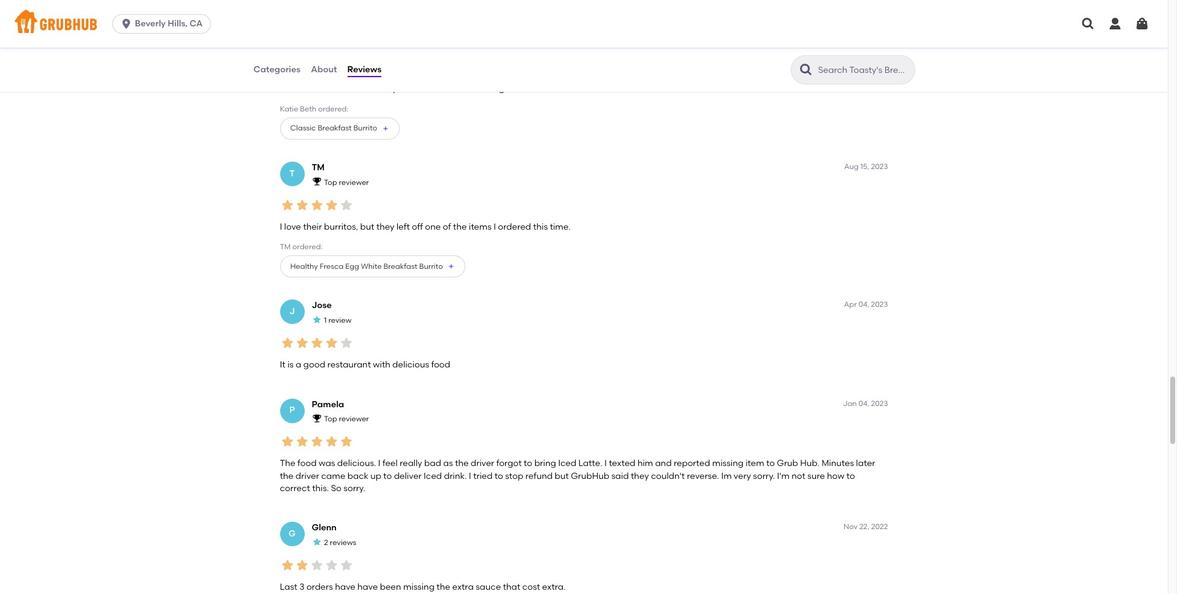 Task type: describe. For each thing, give the bounding box(es) containing it.
reviewer for k
[[339, 40, 369, 48]]

this
[[533, 222, 548, 232]]

love
[[284, 222, 301, 232]]

t
[[290, 168, 295, 179]]

i left tried
[[469, 471, 471, 482]]

hub.
[[800, 459, 820, 469]]

2 horizontal spatial svg image
[[1108, 17, 1123, 31]]

svg image inside 'beverly hills, ca' button
[[120, 18, 133, 30]]

tm for tm ordered:
[[280, 243, 291, 251]]

to right up
[[383, 471, 392, 482]]

burritos
[[280, 84, 312, 94]]

top for k
[[324, 40, 337, 48]]

2023 for time.
[[871, 162, 888, 171]]

had
[[314, 84, 330, 94]]

the food was delicious. i feel really bad as the driver forgot to bring iced latte.  i texted him and reported missing item to grub hub. minutes later the driver came back up to deliver iced drink. i tried to stop refund but grubhub said they couldn't reverse. im very sorry.  i'm not sure how to correct this.  so sorry.
[[280, 459, 875, 494]]

jose
[[312, 301, 332, 311]]

how
[[827, 471, 844, 482]]

jan
[[843, 400, 857, 408]]

04, for it is a good restaurant with delicious food
[[859, 301, 869, 309]]

very
[[734, 471, 751, 482]]

categories
[[254, 64, 301, 75]]

aug 15, 2023
[[844, 162, 888, 171]]

beverly hills, ca
[[135, 18, 203, 29]]

beth
[[300, 105, 316, 113]]

k
[[289, 30, 295, 41]]

1 have from the left
[[335, 583, 355, 593]]

it
[[280, 360, 285, 371]]

1 review
[[324, 316, 351, 325]]

2023 for latte.
[[871, 400, 888, 408]]

the right as
[[455, 459, 469, 469]]

main navigation navigation
[[0, 0, 1168, 48]]

the down the
[[280, 471, 294, 482]]

glenn
[[312, 523, 337, 534]]

order
[[469, 84, 491, 94]]

i right items
[[494, 222, 496, 232]]

reverse.
[[687, 471, 719, 482]]

egg
[[345, 262, 359, 271]]

healthy
[[290, 262, 318, 271]]

restaurant
[[327, 360, 371, 371]]

classic breakfast burrito button
[[280, 118, 400, 140]]

left
[[397, 222, 410, 232]]

0 horizontal spatial driver
[[296, 471, 319, 482]]

svg image
[[1135, 17, 1150, 31]]

top reviewer for tm
[[324, 178, 369, 187]]

sure
[[808, 471, 825, 482]]

him
[[638, 459, 653, 469]]

j
[[289, 307, 295, 317]]

reviewer for pamela
[[339, 415, 369, 424]]

the left extra
[[437, 583, 450, 593]]

this.
[[312, 484, 329, 494]]

a
[[296, 360, 301, 371]]

bad
[[424, 459, 441, 469]]

with
[[373, 360, 390, 371]]

plus icon image for lackluster.
[[382, 125, 389, 132]]

it is a good restaurant with delicious food
[[280, 360, 450, 371]]

to left stop
[[495, 471, 503, 482]]

ca
[[190, 18, 203, 29]]

zero
[[332, 84, 350, 94]]

missing inside the food was delicious. i feel really bad as the driver forgot to bring iced latte.  i texted him and reported missing item to grub hub. minutes later the driver came back up to deliver iced drink. i tried to stop refund but grubhub said they couldn't reverse. im very sorry.  i'm not sure how to correct this.  so sorry.
[[712, 459, 744, 469]]

not
[[792, 471, 805, 482]]

1 horizontal spatial svg image
[[1081, 17, 1096, 31]]

of
[[443, 222, 451, 232]]

apr
[[844, 301, 857, 309]]

1 horizontal spatial iced
[[558, 459, 576, 469]]

won't
[[443, 84, 467, 94]]

delicious.
[[337, 459, 376, 469]]

2 2023 from the top
[[871, 301, 888, 309]]

burrito inside the healthy fresca egg white breakfast burrito button
[[419, 262, 443, 271]]

1 horizontal spatial food
[[431, 360, 450, 371]]

forgot
[[496, 459, 522, 469]]

plus icon image for they
[[448, 263, 455, 271]]

said
[[611, 471, 629, 482]]

healthy fresca egg white breakfast burrito button
[[280, 256, 466, 278]]

top reviewer for pamela
[[324, 415, 369, 424]]

feel
[[383, 459, 398, 469]]

reported
[[674, 459, 710, 469]]

the right of
[[453, 222, 467, 232]]

reviews
[[330, 539, 356, 547]]

to right item
[[766, 459, 775, 469]]

up
[[371, 471, 381, 482]]

im
[[721, 471, 732, 482]]

was
[[319, 459, 335, 469]]

0 vertical spatial ordered:
[[318, 105, 348, 113]]

1
[[324, 316, 327, 325]]

about button
[[310, 48, 338, 92]]

last
[[280, 583, 297, 593]]

to right "how"
[[847, 471, 855, 482]]

pamela
[[312, 400, 344, 410]]

so
[[331, 484, 341, 494]]

categories button
[[253, 48, 301, 92]]

reviewer for tm
[[339, 178, 369, 187]]

15,
[[860, 162, 869, 171]]

trophy icon image for tm
[[312, 177, 322, 187]]

top reviewer for k
[[324, 40, 369, 48]]

katie beth ordered:
[[280, 105, 348, 113]]

drink.
[[444, 471, 467, 482]]

grub
[[777, 459, 798, 469]]

tm ordered:
[[280, 243, 323, 251]]

1 horizontal spatial sorry.
[[753, 471, 775, 482]]

latte.
[[578, 459, 603, 469]]

good
[[303, 360, 325, 371]]

burritos had zero flavor.  very lackluster.  won't order again
[[280, 84, 518, 94]]

very
[[379, 84, 397, 94]]

food inside the food was delicious. i feel really bad as the driver forgot to bring iced latte.  i texted him and reported missing item to grub hub. minutes later the driver came back up to deliver iced drink. i tried to stop refund but grubhub said they couldn't reverse. im very sorry.  i'm not sure how to correct this.  so sorry.
[[298, 459, 317, 469]]

2 reviews
[[324, 539, 356, 547]]



Task type: locate. For each thing, give the bounding box(es) containing it.
1 vertical spatial iced
[[424, 471, 442, 482]]

top right t
[[324, 178, 337, 187]]

tm down love
[[280, 243, 291, 251]]

2023
[[871, 162, 888, 171], [871, 301, 888, 309], [871, 400, 888, 408]]

burrito down one
[[419, 262, 443, 271]]

grubhub
[[571, 471, 609, 482]]

plus icon image inside the classic breakfast burrito button
[[382, 125, 389, 132]]

as
[[443, 459, 453, 469]]

star icon image
[[280, 59, 295, 74], [295, 59, 309, 74], [309, 59, 324, 74], [324, 59, 339, 74], [339, 59, 353, 74], [280, 198, 295, 212], [295, 198, 309, 212], [309, 198, 324, 212], [324, 198, 339, 212], [339, 198, 353, 212], [312, 315, 322, 325], [280, 336, 295, 351], [295, 336, 309, 351], [309, 336, 324, 351], [324, 336, 339, 351], [339, 336, 353, 351], [280, 435, 295, 450], [295, 435, 309, 450], [309, 435, 324, 450], [324, 435, 339, 450], [339, 435, 353, 450], [312, 538, 322, 547], [280, 559, 295, 573], [295, 559, 309, 573], [309, 559, 324, 573], [324, 559, 339, 573], [339, 559, 353, 573]]

again
[[493, 84, 518, 94]]

2 have from the left
[[357, 583, 378, 593]]

1 horizontal spatial they
[[631, 471, 649, 482]]

time.
[[550, 222, 571, 232]]

breakfast right white
[[383, 262, 417, 271]]

ordered: up "classic breakfast burrito"
[[318, 105, 348, 113]]

missing
[[712, 459, 744, 469], [403, 583, 435, 593]]

burrito inside the classic breakfast burrito button
[[353, 124, 377, 133]]

0 vertical spatial food
[[431, 360, 450, 371]]

0 horizontal spatial food
[[298, 459, 317, 469]]

1 horizontal spatial plus icon image
[[448, 263, 455, 271]]

3 2023 from the top
[[871, 400, 888, 408]]

last 3 orders have have been missing the extra sauce that cost extra.
[[280, 583, 566, 593]]

0 horizontal spatial missing
[[403, 583, 435, 593]]

1 vertical spatial top reviewer
[[324, 178, 369, 187]]

katie
[[280, 105, 298, 113]]

1 reviewer from the top
[[339, 40, 369, 48]]

3 reviewer from the top
[[339, 415, 369, 424]]

plus icon image
[[382, 125, 389, 132], [448, 263, 455, 271]]

missing up im
[[712, 459, 744, 469]]

0 vertical spatial but
[[360, 222, 374, 232]]

0 horizontal spatial sorry.
[[344, 484, 365, 494]]

trophy icon image right the k on the top of the page
[[312, 38, 322, 48]]

i
[[280, 222, 282, 232], [494, 222, 496, 232], [378, 459, 380, 469], [605, 459, 607, 469], [469, 471, 471, 482]]

2023 right jan
[[871, 400, 888, 408]]

2
[[324, 539, 328, 547]]

nov 22, 2022
[[844, 523, 888, 532]]

1 vertical spatial 04,
[[859, 400, 869, 408]]

burrito
[[353, 124, 377, 133], [419, 262, 443, 271]]

0 horizontal spatial svg image
[[120, 18, 133, 30]]

1 trophy icon image from the top
[[312, 38, 322, 48]]

2 vertical spatial trophy icon image
[[312, 414, 322, 424]]

2 vertical spatial top reviewer
[[324, 415, 369, 424]]

0 vertical spatial iced
[[558, 459, 576, 469]]

0 horizontal spatial breakfast
[[318, 124, 352, 133]]

0 horizontal spatial burrito
[[353, 124, 377, 133]]

top reviewer down "pamela"
[[324, 415, 369, 424]]

they
[[376, 222, 394, 232], [631, 471, 649, 482]]

0 horizontal spatial but
[[360, 222, 374, 232]]

that
[[503, 583, 520, 593]]

top for tm
[[324, 178, 337, 187]]

0 vertical spatial trophy icon image
[[312, 38, 322, 48]]

tm
[[312, 162, 325, 173], [280, 243, 291, 251]]

0 vertical spatial driver
[[471, 459, 494, 469]]

2 04, from the top
[[859, 400, 869, 408]]

1 horizontal spatial breakfast
[[383, 262, 417, 271]]

04,
[[859, 301, 869, 309], [859, 400, 869, 408]]

have right orders
[[335, 583, 355, 593]]

trophy icon image right t
[[312, 177, 322, 187]]

sorry. down item
[[753, 471, 775, 482]]

breakfast down the katie beth ordered:
[[318, 124, 352, 133]]

been
[[380, 583, 401, 593]]

the
[[453, 222, 467, 232], [455, 459, 469, 469], [280, 471, 294, 482], [437, 583, 450, 593]]

reviewer up 'burritos,'
[[339, 178, 369, 187]]

g
[[289, 529, 296, 540]]

but
[[360, 222, 374, 232], [555, 471, 569, 482]]

about
[[311, 64, 337, 75]]

1 2023 from the top
[[871, 162, 888, 171]]

ordered: up healthy
[[293, 243, 323, 251]]

svg image
[[1081, 17, 1096, 31], [1108, 17, 1123, 31], [120, 18, 133, 30]]

tried
[[473, 471, 493, 482]]

2 vertical spatial 2023
[[871, 400, 888, 408]]

0 vertical spatial they
[[376, 222, 394, 232]]

04, right apr
[[859, 301, 869, 309]]

top down "pamela"
[[324, 415, 337, 424]]

plus icon image down very
[[382, 125, 389, 132]]

trophy icon image down "pamela"
[[312, 414, 322, 424]]

1 horizontal spatial but
[[555, 471, 569, 482]]

2022
[[871, 523, 888, 532]]

burritos,
[[324, 222, 358, 232]]

2 vertical spatial reviewer
[[339, 415, 369, 424]]

0 horizontal spatial have
[[335, 583, 355, 593]]

tm for tm
[[312, 162, 325, 173]]

0 vertical spatial top reviewer
[[324, 40, 369, 48]]

i right latte.
[[605, 459, 607, 469]]

3 top reviewer from the top
[[324, 415, 369, 424]]

couldn't
[[651, 471, 685, 482]]

top up about
[[324, 40, 337, 48]]

burrito down flavor.
[[353, 124, 377, 133]]

missing right been
[[403, 583, 435, 593]]

iced down bad
[[424, 471, 442, 482]]

but down 'bring'
[[555, 471, 569, 482]]

0 vertical spatial plus icon image
[[382, 125, 389, 132]]

0 horizontal spatial plus icon image
[[382, 125, 389, 132]]

0 vertical spatial 2023
[[871, 162, 888, 171]]

1 vertical spatial tm
[[280, 243, 291, 251]]

food
[[431, 360, 450, 371], [298, 459, 317, 469]]

their
[[303, 222, 322, 232]]

cost
[[522, 583, 540, 593]]

1 vertical spatial top
[[324, 178, 337, 187]]

but inside the food was delicious. i feel really bad as the driver forgot to bring iced latte.  i texted him and reported missing item to grub hub. minutes later the driver came back up to deliver iced drink. i tried to stop refund but grubhub said they couldn't reverse. im very sorry.  i'm not sure how to correct this.  so sorry.
[[555, 471, 569, 482]]

04, for the food was delicious. i feel really bad as the driver forgot to bring iced latte.  i texted him and reported missing item to grub hub. minutes later the driver came back up to deliver iced drink. i tried to stop refund but grubhub said they couldn't reverse. im very sorry.  i'm not sure how to correct this.  so sorry.
[[859, 400, 869, 408]]

search icon image
[[799, 63, 813, 77]]

1 vertical spatial they
[[631, 471, 649, 482]]

04, right jan
[[859, 400, 869, 408]]

top for pamela
[[324, 415, 337, 424]]

2 top from the top
[[324, 178, 337, 187]]

0 vertical spatial sorry.
[[753, 471, 775, 482]]

reviewer down "pamela"
[[339, 415, 369, 424]]

deliver
[[394, 471, 422, 482]]

1 04, from the top
[[859, 301, 869, 309]]

1 vertical spatial breakfast
[[383, 262, 417, 271]]

0 vertical spatial breakfast
[[318, 124, 352, 133]]

2 reviewer from the top
[[339, 178, 369, 187]]

1 horizontal spatial have
[[357, 583, 378, 593]]

trophy icon image for k
[[312, 38, 322, 48]]

nov
[[844, 523, 858, 532]]

is
[[287, 360, 294, 371]]

ordered
[[498, 222, 531, 232]]

but right 'burritos,'
[[360, 222, 374, 232]]

to up 'refund'
[[524, 459, 532, 469]]

2 top reviewer from the top
[[324, 178, 369, 187]]

2023 right apr
[[871, 301, 888, 309]]

jan 04, 2023
[[843, 400, 888, 408]]

2 vertical spatial top
[[324, 415, 337, 424]]

breakfast
[[318, 124, 352, 133], [383, 262, 417, 271]]

delicious
[[392, 360, 429, 371]]

refund
[[525, 471, 553, 482]]

driver
[[471, 459, 494, 469], [296, 471, 319, 482]]

driver up tried
[[471, 459, 494, 469]]

food right the
[[298, 459, 317, 469]]

classic breakfast burrito
[[290, 124, 377, 133]]

1 vertical spatial driver
[[296, 471, 319, 482]]

they left left
[[376, 222, 394, 232]]

Search Toasty's Breakfast Burritos search field
[[817, 64, 911, 76]]

have left been
[[357, 583, 378, 593]]

3
[[299, 583, 304, 593]]

0 vertical spatial missing
[[712, 459, 744, 469]]

beverly
[[135, 18, 166, 29]]

2023 right 15,
[[871, 162, 888, 171]]

1 vertical spatial plus icon image
[[448, 263, 455, 271]]

0 vertical spatial 04,
[[859, 301, 869, 309]]

top reviewer
[[324, 40, 369, 48], [324, 178, 369, 187], [324, 415, 369, 424]]

1 vertical spatial 2023
[[871, 301, 888, 309]]

iced right 'bring'
[[558, 459, 576, 469]]

0 vertical spatial top
[[324, 40, 337, 48]]

1 vertical spatial trophy icon image
[[312, 177, 322, 187]]

came
[[321, 471, 345, 482]]

the
[[280, 459, 295, 469]]

i left feel
[[378, 459, 380, 469]]

22,
[[859, 523, 869, 532]]

orders
[[306, 583, 333, 593]]

aug
[[844, 162, 859, 171]]

3 trophy icon image from the top
[[312, 414, 322, 424]]

reviews button
[[347, 48, 382, 92]]

sorry. down back
[[344, 484, 365, 494]]

plus icon image down of
[[448, 263, 455, 271]]

apr 04, 2023
[[844, 301, 888, 309]]

2 trophy icon image from the top
[[312, 177, 322, 187]]

1 vertical spatial ordered:
[[293, 243, 323, 251]]

1 vertical spatial missing
[[403, 583, 435, 593]]

extra
[[452, 583, 474, 593]]

they inside the food was delicious. i feel really bad as the driver forgot to bring iced latte.  i texted him and reported missing item to grub hub. minutes later the driver came back up to deliver iced drink. i tried to stop refund but grubhub said they couldn't reverse. im very sorry.  i'm not sure how to correct this.  so sorry.
[[631, 471, 649, 482]]

reviewer up reviews
[[339, 40, 369, 48]]

1 horizontal spatial tm
[[312, 162, 325, 173]]

0 vertical spatial tm
[[312, 162, 325, 173]]

1 horizontal spatial driver
[[471, 459, 494, 469]]

0 horizontal spatial iced
[[424, 471, 442, 482]]

trophy icon image
[[312, 38, 322, 48], [312, 177, 322, 187], [312, 414, 322, 424]]

top reviewer up 'burritos,'
[[324, 178, 369, 187]]

later
[[856, 459, 875, 469]]

one
[[425, 222, 441, 232]]

1 top reviewer from the top
[[324, 40, 369, 48]]

0 horizontal spatial they
[[376, 222, 394, 232]]

3 top from the top
[[324, 415, 337, 424]]

0 vertical spatial reviewer
[[339, 40, 369, 48]]

0 horizontal spatial tm
[[280, 243, 291, 251]]

1 vertical spatial reviewer
[[339, 178, 369, 187]]

p
[[289, 406, 295, 416]]

1 horizontal spatial burrito
[[419, 262, 443, 271]]

1 vertical spatial sorry.
[[344, 484, 365, 494]]

1 vertical spatial burrito
[[419, 262, 443, 271]]

driver up correct
[[296, 471, 319, 482]]

0 vertical spatial burrito
[[353, 124, 377, 133]]

beverly hills, ca button
[[112, 14, 216, 34]]

back
[[347, 471, 368, 482]]

trophy icon image for pamela
[[312, 414, 322, 424]]

i left love
[[280, 222, 282, 232]]

they down him on the right of the page
[[631, 471, 649, 482]]

item
[[746, 459, 764, 469]]

ordered:
[[318, 105, 348, 113], [293, 243, 323, 251]]

items
[[469, 222, 492, 232]]

fresca
[[320, 262, 344, 271]]

sauce
[[476, 583, 501, 593]]

reviewer
[[339, 40, 369, 48], [339, 178, 369, 187], [339, 415, 369, 424]]

i'm
[[777, 471, 790, 482]]

1 top from the top
[[324, 40, 337, 48]]

extra.
[[542, 583, 566, 593]]

1 vertical spatial food
[[298, 459, 317, 469]]

1 horizontal spatial missing
[[712, 459, 744, 469]]

top reviewer up reviews
[[324, 40, 369, 48]]

1 vertical spatial but
[[555, 471, 569, 482]]

tm right t
[[312, 162, 325, 173]]

hills,
[[168, 18, 188, 29]]

plus icon image inside the healthy fresca egg white breakfast burrito button
[[448, 263, 455, 271]]

food right delicious
[[431, 360, 450, 371]]

texted
[[609, 459, 636, 469]]



Task type: vqa. For each thing, say whether or not it's contained in the screenshot.
sauce
yes



